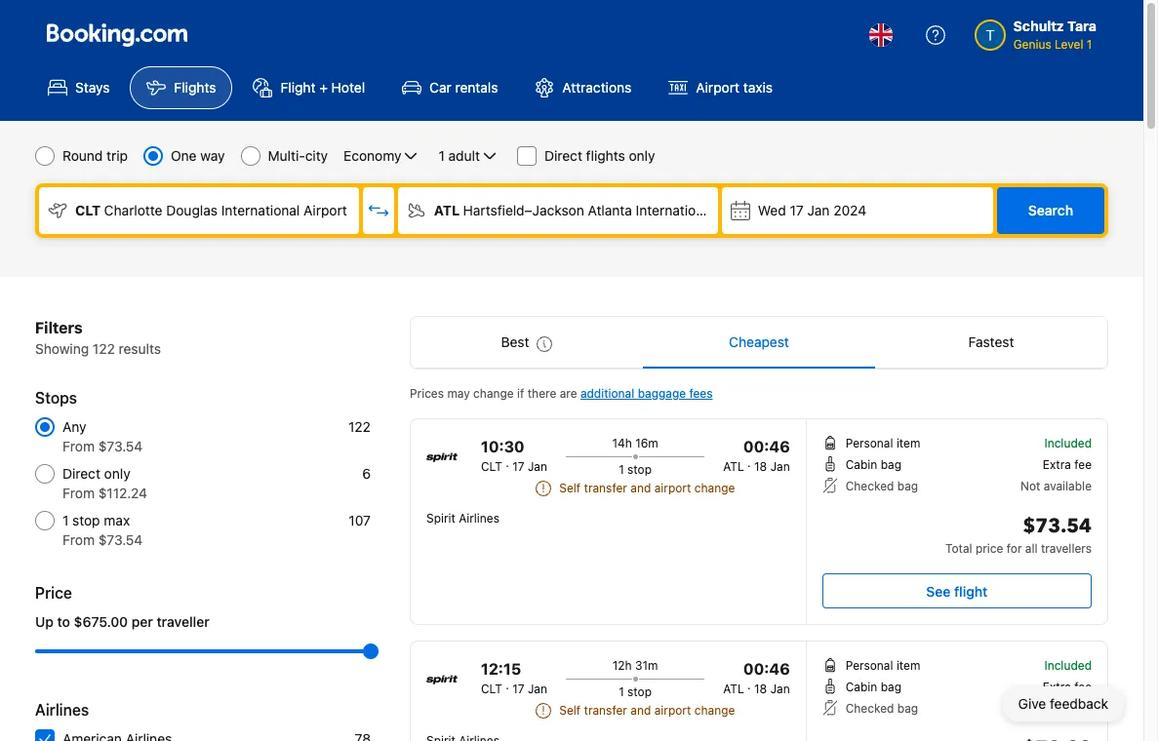 Task type: locate. For each thing, give the bounding box(es) containing it.
checked bag for 10:30
[[846, 479, 918, 494]]

1 vertical spatial 00:46 atl . 18 jan
[[723, 661, 790, 697]]

17 for 12:15
[[512, 682, 525, 697]]

international right the atlanta
[[636, 202, 715, 219]]

stop inside 1 stop max from $73.54
[[72, 512, 100, 529]]

00:46 atl . 18 jan
[[723, 438, 790, 474], [723, 661, 790, 697]]

self transfer and airport change down 16m
[[559, 481, 735, 496]]

0 vertical spatial item
[[897, 436, 921, 451]]

stays link
[[31, 66, 126, 109]]

not up $73.54 total price for all travellers
[[1021, 479, 1041, 494]]

1 item from the top
[[897, 436, 921, 451]]

1 checked from the top
[[846, 479, 894, 494]]

0 vertical spatial and
[[631, 481, 651, 496]]

2 from from the top
[[62, 485, 95, 502]]

1 vertical spatial airlines
[[35, 702, 89, 719]]

1 not from the top
[[1021, 479, 1041, 494]]

2 transfer from the top
[[584, 704, 627, 718]]

1 vertical spatial only
[[104, 465, 130, 482]]

1 vertical spatial clt
[[481, 460, 502, 474]]

0 vertical spatial included
[[1045, 436, 1092, 451]]

prices
[[410, 386, 444, 401]]

round trip
[[62, 147, 128, 164]]

122 inside filters showing 122 results
[[93, 341, 115, 357]]

1 horizontal spatial international
[[636, 202, 715, 219]]

stop
[[628, 463, 652, 477], [72, 512, 100, 529], [628, 685, 652, 700]]

stop for 10:30
[[628, 463, 652, 477]]

not
[[1021, 479, 1041, 494], [1021, 702, 1041, 716]]

extra up give feedback
[[1043, 680, 1071, 695]]

to
[[57, 614, 70, 630]]

only right flights
[[629, 147, 655, 164]]

1 vertical spatial extra fee
[[1043, 680, 1092, 695]]

0 vertical spatial fee
[[1075, 458, 1092, 472]]

2 not from the top
[[1021, 702, 1041, 716]]

1 vertical spatial personal
[[846, 659, 893, 673]]

clt left charlotte
[[75, 202, 101, 219]]

$73.54 inside the any from $73.54
[[98, 438, 143, 455]]

00:46 atl . 18 jan for 10:30
[[723, 438, 790, 474]]

cabin for 12:15
[[846, 680, 878, 695]]

1 self from the top
[[559, 481, 581, 496]]

2 self from the top
[[559, 704, 581, 718]]

1 personal item from the top
[[846, 436, 921, 451]]

0 vertical spatial 122
[[93, 341, 115, 357]]

2 extra from the top
[[1043, 680, 1071, 695]]

1 included from the top
[[1045, 436, 1092, 451]]

2 not available from the top
[[1021, 702, 1092, 716]]

and down 14h 16m
[[631, 481, 651, 496]]

2 item from the top
[[897, 659, 921, 673]]

from
[[62, 438, 95, 455], [62, 485, 95, 502], [62, 532, 95, 548]]

1 18 from the top
[[754, 460, 767, 474]]

$112.24
[[98, 485, 147, 502]]

122 left results
[[93, 341, 115, 357]]

2 vertical spatial change
[[695, 704, 735, 718]]

from down 'any'
[[62, 438, 95, 455]]

stop down 14h 16m
[[628, 463, 652, 477]]

1 vertical spatial available
[[1044, 702, 1092, 716]]

item for 10:30
[[897, 436, 921, 451]]

17 for 10:30
[[512, 460, 525, 474]]

self for 12:15
[[559, 704, 581, 718]]

extra fee for 10:30
[[1043, 458, 1092, 472]]

are
[[560, 386, 577, 401]]

transfer down 12h
[[584, 704, 627, 718]]

1 self transfer and airport change from the top
[[559, 481, 735, 496]]

2 00:46 from the top
[[744, 661, 790, 678]]

2 cabin bag from the top
[[846, 680, 902, 695]]

1
[[1087, 37, 1092, 52], [439, 147, 445, 164], [619, 463, 624, 477], [62, 512, 69, 529], [619, 685, 624, 700]]

transfer down 14h
[[584, 481, 627, 496]]

1 adult button
[[437, 144, 502, 168]]

all
[[1025, 542, 1038, 556]]

2 checked bag from the top
[[846, 702, 918, 716]]

1 from from the top
[[62, 438, 95, 455]]

1 vertical spatial cabin bag
[[846, 680, 902, 695]]

clt down 12:15
[[481, 682, 502, 697]]

1 stop down 14h 16m
[[619, 463, 652, 477]]

give
[[1018, 696, 1046, 712]]

2 airport from the top
[[654, 704, 691, 718]]

genius
[[1013, 37, 1052, 52]]

airport down "31m"
[[654, 704, 691, 718]]

extra
[[1043, 458, 1071, 472], [1043, 680, 1071, 695]]

2 self transfer and airport change from the top
[[559, 704, 735, 718]]

not left the feedback
[[1021, 702, 1041, 716]]

1 cabin from the top
[[846, 458, 878, 472]]

1 vertical spatial change
[[695, 481, 735, 496]]

airport down 16m
[[654, 481, 691, 496]]

.
[[506, 456, 509, 470], [748, 456, 751, 470], [506, 678, 509, 693], [748, 678, 751, 693]]

atl
[[434, 202, 460, 219], [723, 460, 744, 474], [723, 682, 744, 697]]

107
[[349, 512, 371, 529]]

1 vertical spatial 17
[[512, 460, 525, 474]]

1 vertical spatial direct
[[62, 465, 100, 482]]

booking.com logo image
[[47, 23, 187, 46], [47, 23, 187, 46]]

city
[[305, 147, 328, 164]]

1 horizontal spatial airlines
[[459, 511, 500, 526]]

1 available from the top
[[1044, 479, 1092, 494]]

2 18 from the top
[[754, 682, 767, 697]]

1 vertical spatial item
[[897, 659, 921, 673]]

change for 12:15
[[695, 704, 735, 718]]

one
[[171, 147, 197, 164]]

17 right wed
[[790, 202, 804, 219]]

2 international from the left
[[636, 202, 715, 219]]

1 vertical spatial and
[[631, 704, 651, 718]]

not for 12:15
[[1021, 702, 1041, 716]]

0 horizontal spatial direct
[[62, 465, 100, 482]]

00:46 for 12:15
[[744, 661, 790, 678]]

1 left 'adult'
[[439, 147, 445, 164]]

0 vertical spatial 00:46
[[744, 438, 790, 456]]

change for 10:30
[[695, 481, 735, 496]]

1 00:46 from the top
[[744, 438, 790, 456]]

6
[[362, 465, 371, 482]]

0 horizontal spatial international
[[221, 202, 300, 219]]

2 cabin from the top
[[846, 680, 878, 695]]

1 not available from the top
[[1021, 479, 1092, 494]]

self transfer and airport change
[[559, 481, 735, 496], [559, 704, 735, 718]]

0 vertical spatial cabin bag
[[846, 458, 902, 472]]

direct for direct only from $112.24
[[62, 465, 100, 482]]

1 vertical spatial checked bag
[[846, 702, 918, 716]]

0 vertical spatial cabin
[[846, 458, 878, 472]]

2 vertical spatial stop
[[628, 685, 652, 700]]

0 vertical spatial self
[[559, 481, 581, 496]]

transfer
[[584, 481, 627, 496], [584, 704, 627, 718]]

2 personal from the top
[[846, 659, 893, 673]]

0 vertical spatial extra
[[1043, 458, 1071, 472]]

clt inside 10:30 clt . 17 jan
[[481, 460, 502, 474]]

fee for 12:15
[[1075, 680, 1092, 695]]

tab list
[[411, 317, 1108, 370]]

international for atlanta
[[636, 202, 715, 219]]

2 fee from the top
[[1075, 680, 1092, 695]]

17 inside 12:15 clt . 17 jan
[[512, 682, 525, 697]]

stop left max
[[72, 512, 100, 529]]

airlines
[[459, 511, 500, 526], [35, 702, 89, 719]]

00:46 for 10:30
[[744, 438, 790, 456]]

airlines right spirit
[[459, 511, 500, 526]]

3 from from the top
[[62, 532, 95, 548]]

1 vertical spatial 18
[[754, 682, 767, 697]]

clt charlotte douglas international airport
[[75, 202, 347, 219]]

0 vertical spatial transfer
[[584, 481, 627, 496]]

1 vertical spatial not available
[[1021, 702, 1092, 716]]

1 vertical spatial personal item
[[846, 659, 921, 673]]

1 extra from the top
[[1043, 458, 1071, 472]]

0 vertical spatial 18
[[754, 460, 767, 474]]

tab list containing best
[[411, 317, 1108, 370]]

2 personal item from the top
[[846, 659, 921, 673]]

0 vertical spatial extra fee
[[1043, 458, 1092, 472]]

16m
[[635, 436, 658, 451]]

1 vertical spatial transfer
[[584, 704, 627, 718]]

from up 1 stop max from $73.54
[[62, 485, 95, 502]]

10:30
[[481, 438, 524, 456]]

1 left max
[[62, 512, 69, 529]]

$73.54
[[98, 438, 143, 455], [1023, 513, 1092, 540], [98, 532, 143, 548]]

1 vertical spatial cabin
[[846, 680, 878, 695]]

0 horizontal spatial airlines
[[35, 702, 89, 719]]

cabin for 10:30
[[846, 458, 878, 472]]

1 vertical spatial not
[[1021, 702, 1041, 716]]

1 00:46 atl . 18 jan from the top
[[723, 438, 790, 474]]

airport for clt charlotte douglas international airport
[[304, 202, 347, 219]]

$73.54 up travellers
[[1023, 513, 1092, 540]]

0 vertical spatial 17
[[790, 202, 804, 219]]

included for 10:30
[[1045, 436, 1092, 451]]

flight
[[954, 583, 988, 600]]

international down multi-
[[221, 202, 300, 219]]

0 vertical spatial personal item
[[846, 436, 921, 451]]

18 for 10:30
[[754, 460, 767, 474]]

1 1 stop from the top
[[619, 463, 652, 477]]

$73.54 down max
[[98, 532, 143, 548]]

checked bag for 12:15
[[846, 702, 918, 716]]

flight
[[280, 79, 316, 96]]

122
[[93, 341, 115, 357], [348, 419, 371, 435]]

attractions
[[562, 79, 632, 96]]

search
[[1028, 202, 1073, 219]]

0 vertical spatial not
[[1021, 479, 1041, 494]]

2 vertical spatial 17
[[512, 682, 525, 697]]

0 vertical spatial not available
[[1021, 479, 1092, 494]]

2 00:46 atl . 18 jan from the top
[[723, 661, 790, 697]]

bag
[[881, 458, 902, 472], [897, 479, 918, 494], [881, 680, 902, 695], [897, 702, 918, 716]]

stop down 12h 31m
[[628, 685, 652, 700]]

1 vertical spatial atl
[[723, 460, 744, 474]]

cabin
[[846, 458, 878, 472], [846, 680, 878, 695]]

airport
[[654, 481, 691, 496], [654, 704, 691, 718]]

0 vertical spatial available
[[1044, 479, 1092, 494]]

direct
[[544, 147, 582, 164], [62, 465, 100, 482]]

best
[[501, 334, 529, 350]]

1 stop max from $73.54
[[62, 512, 143, 548]]

2 checked from the top
[[846, 702, 894, 716]]

from inside the any from $73.54
[[62, 438, 95, 455]]

1 vertical spatial checked
[[846, 702, 894, 716]]

0 vertical spatial 00:46 atl . 18 jan
[[723, 438, 790, 474]]

airport taxis link
[[652, 66, 789, 109]]

only up $112.24
[[104, 465, 130, 482]]

results
[[119, 341, 161, 357]]

1 vertical spatial stop
[[72, 512, 100, 529]]

per
[[132, 614, 153, 630]]

0 horizontal spatial 122
[[93, 341, 115, 357]]

1 vertical spatial airport
[[654, 704, 691, 718]]

1 checked bag from the top
[[846, 479, 918, 494]]

airlines down 'to'
[[35, 702, 89, 719]]

not for 10:30
[[1021, 479, 1041, 494]]

1 horizontal spatial direct
[[544, 147, 582, 164]]

0 vertical spatial checked
[[846, 479, 894, 494]]

1 vertical spatial from
[[62, 485, 95, 502]]

1 stop down 12h 31m
[[619, 685, 652, 700]]

direct only from $112.24
[[62, 465, 147, 502]]

2 included from the top
[[1045, 659, 1092, 673]]

personal for 10:30
[[846, 436, 893, 451]]

cabin bag
[[846, 458, 902, 472], [846, 680, 902, 695]]

2 vertical spatial atl
[[723, 682, 744, 697]]

wed
[[758, 202, 786, 219]]

1 inside 1 stop max from $73.54
[[62, 512, 69, 529]]

0 vertical spatial personal
[[846, 436, 893, 451]]

extra fee up give feedback
[[1043, 680, 1092, 695]]

1 vertical spatial self
[[559, 704, 581, 718]]

1 vertical spatial extra
[[1043, 680, 1071, 695]]

$73.54 inside 1 stop max from $73.54
[[98, 532, 143, 548]]

included
[[1045, 436, 1092, 451], [1045, 659, 1092, 673]]

1 vertical spatial included
[[1045, 659, 1092, 673]]

wed 17 jan 2024
[[758, 202, 867, 219]]

clt inside 12:15 clt . 17 jan
[[481, 682, 502, 697]]

only
[[629, 147, 655, 164], [104, 465, 130, 482]]

2 extra fee from the top
[[1043, 680, 1092, 695]]

2 1 stop from the top
[[619, 685, 652, 700]]

0 vertical spatial checked bag
[[846, 479, 918, 494]]

122 up 6
[[348, 419, 371, 435]]

not available for 12:15
[[1021, 702, 1092, 716]]

1 and from the top
[[631, 481, 651, 496]]

2 vertical spatial from
[[62, 532, 95, 548]]

and down 12h 31m
[[631, 704, 651, 718]]

direct left flights
[[544, 147, 582, 164]]

not available
[[1021, 479, 1092, 494], [1021, 702, 1092, 716]]

stop for 12:15
[[628, 685, 652, 700]]

fee up travellers
[[1075, 458, 1092, 472]]

extra fee for 12:15
[[1043, 680, 1092, 695]]

clt
[[75, 202, 101, 219], [481, 460, 502, 474], [481, 682, 502, 697]]

change
[[473, 386, 514, 401], [695, 481, 735, 496], [695, 704, 735, 718]]

17 inside 10:30 clt . 17 jan
[[512, 460, 525, 474]]

1 fee from the top
[[1075, 458, 1092, 472]]

extra fee up travellers
[[1043, 458, 1092, 472]]

0 vertical spatial direct
[[544, 147, 582, 164]]

0 vertical spatial stop
[[628, 463, 652, 477]]

available
[[1044, 479, 1092, 494], [1044, 702, 1092, 716]]

1 transfer from the top
[[584, 481, 627, 496]]

1 extra fee from the top
[[1043, 458, 1092, 472]]

1 international from the left
[[221, 202, 300, 219]]

checked
[[846, 479, 894, 494], [846, 702, 894, 716]]

0 vertical spatial from
[[62, 438, 95, 455]]

0 vertical spatial airport
[[654, 481, 691, 496]]

0 vertical spatial atl
[[434, 202, 460, 219]]

12:15
[[481, 661, 521, 678]]

0 vertical spatial only
[[629, 147, 655, 164]]

flight + hotel link
[[237, 66, 382, 109]]

adult
[[448, 147, 480, 164]]

there
[[528, 386, 556, 401]]

2 available from the top
[[1044, 702, 1092, 716]]

0 horizontal spatial only
[[104, 465, 130, 482]]

self transfer and airport change for 10:30
[[559, 481, 735, 496]]

1 vertical spatial 00:46
[[744, 661, 790, 678]]

1 down tara
[[1087, 37, 1092, 52]]

2024
[[834, 202, 867, 219]]

17 down 12:15
[[512, 682, 525, 697]]

0 vertical spatial 1 stop
[[619, 463, 652, 477]]

0 vertical spatial self transfer and airport change
[[559, 481, 735, 496]]

from up price
[[62, 532, 95, 548]]

2 vertical spatial clt
[[481, 682, 502, 697]]

direct inside direct only from $112.24
[[62, 465, 100, 482]]

attractions link
[[519, 66, 648, 109]]

1 vertical spatial fee
[[1075, 680, 1092, 695]]

fee up the feedback
[[1075, 680, 1092, 695]]

round
[[62, 147, 103, 164]]

self transfer and airport change down "31m"
[[559, 704, 735, 718]]

international
[[221, 202, 300, 219], [636, 202, 715, 219]]

1 airport from the top
[[654, 481, 691, 496]]

flights link
[[130, 66, 233, 109]]

2 and from the top
[[631, 704, 651, 718]]

17 down 10:30
[[512, 460, 525, 474]]

1 vertical spatial self transfer and airport change
[[559, 704, 735, 718]]

fastest button
[[875, 317, 1108, 368]]

clt for 10:30
[[481, 460, 502, 474]]

spirit
[[426, 511, 456, 526]]

1 horizontal spatial only
[[629, 147, 655, 164]]

1 personal from the top
[[846, 436, 893, 451]]

1 vertical spatial 1 stop
[[619, 685, 652, 700]]

1 vertical spatial 122
[[348, 419, 371, 435]]

clt down 10:30
[[481, 460, 502, 474]]

1 inside dropdown button
[[439, 147, 445, 164]]

cabin bag for 12:15
[[846, 680, 902, 695]]

direct down the any from $73.54
[[62, 465, 100, 482]]

extra up $73.54 total price for all travellers
[[1043, 458, 1071, 472]]

1 cabin bag from the top
[[846, 458, 902, 472]]

$73.54 up direct only from $112.24
[[98, 438, 143, 455]]

0 vertical spatial airlines
[[459, 511, 500, 526]]



Task type: vqa. For each thing, say whether or not it's contained in the screenshot.
PM within 6:23 PM LAS . Aug 14
no



Task type: describe. For each thing, give the bounding box(es) containing it.
spirit airlines
[[426, 511, 500, 526]]

14h
[[612, 436, 632, 451]]

may
[[447, 386, 470, 401]]

one way
[[171, 147, 225, 164]]

any from $73.54
[[62, 419, 143, 455]]

best button
[[411, 317, 643, 368]]

schultz tara genius level 1
[[1013, 18, 1097, 52]]

and for 10:30
[[631, 481, 651, 496]]

1 down 14h
[[619, 463, 624, 477]]

. inside 12:15 clt . 17 jan
[[506, 678, 509, 693]]

checked for 10:30
[[846, 479, 894, 494]]

total
[[946, 542, 972, 556]]

direct for direct flights only
[[544, 147, 582, 164]]

flights
[[586, 147, 625, 164]]

douglas
[[166, 202, 218, 219]]

atl for 12:15
[[723, 682, 744, 697]]

airport for 12:15
[[654, 704, 691, 718]]

give feedback
[[1018, 696, 1109, 712]]

included for 12:15
[[1045, 659, 1092, 673]]

car
[[429, 79, 452, 96]]

personal item for 10:30
[[846, 436, 921, 451]]

rentals
[[455, 79, 498, 96]]

only inside direct only from $112.24
[[104, 465, 130, 482]]

transfer for 10:30
[[584, 481, 627, 496]]

available for 10:30
[[1044, 479, 1092, 494]]

10:30 clt . 17 jan
[[481, 438, 547, 474]]

not available for 10:30
[[1021, 479, 1092, 494]]

prices may change if there are additional baggage fees
[[410, 386, 713, 401]]

clt for 12:15
[[481, 682, 502, 697]]

$73.54 inside $73.54 total price for all travellers
[[1023, 513, 1092, 540]]

1 stop for 12:15
[[619, 685, 652, 700]]

fees
[[689, 386, 713, 401]]

tara
[[1068, 18, 1097, 34]]

1 adult
[[439, 147, 480, 164]]

max
[[104, 512, 130, 529]]

additional baggage fees link
[[580, 386, 713, 401]]

transfer for 12:15
[[584, 704, 627, 718]]

price
[[35, 585, 72, 602]]

showing
[[35, 341, 89, 357]]

cabin bag for 10:30
[[846, 458, 902, 472]]

search button
[[997, 187, 1105, 234]]

1 stop for 10:30
[[619, 463, 652, 477]]

atl for 10:30
[[723, 460, 744, 474]]

and for 12:15
[[631, 704, 651, 718]]

taxis
[[743, 79, 773, 96]]

self transfer and airport change for 12:15
[[559, 704, 735, 718]]

jan inside 12:15 clt . 17 jan
[[528, 682, 547, 697]]

multi-
[[268, 147, 305, 164]]

$675.00
[[74, 614, 128, 630]]

00:46 atl . 18 jan for 12:15
[[723, 661, 790, 697]]

best image
[[537, 337, 553, 352]]

baggage
[[638, 386, 686, 401]]

see
[[926, 583, 951, 600]]

best image
[[537, 337, 553, 352]]

stops
[[35, 389, 77, 407]]

schultz
[[1013, 18, 1064, 34]]

0 vertical spatial clt
[[75, 202, 101, 219]]

cheapest
[[729, 334, 789, 350]]

flight + hotel
[[280, 79, 365, 96]]

hartsfield–jackson
[[463, 202, 584, 219]]

price
[[976, 542, 1003, 556]]

jan inside popup button
[[807, 202, 830, 219]]

wed 17 jan 2024 button
[[722, 187, 993, 234]]

1 down 12h
[[619, 685, 624, 700]]

filters
[[35, 319, 83, 337]]

travellers
[[1041, 542, 1092, 556]]

1 horizontal spatial 122
[[348, 419, 371, 435]]

direct flights only
[[544, 147, 655, 164]]

available for 12:15
[[1044, 702, 1092, 716]]

fastest
[[969, 334, 1014, 350]]

airport taxis
[[696, 79, 773, 96]]

extra for 12:15
[[1043, 680, 1071, 695]]

airport for 10:30
[[654, 481, 691, 496]]

see flight button
[[822, 574, 1092, 609]]

+
[[319, 79, 328, 96]]

personal for 12:15
[[846, 659, 893, 673]]

up
[[35, 614, 54, 630]]

. inside 10:30 clt . 17 jan
[[506, 456, 509, 470]]

18 for 12:15
[[754, 682, 767, 697]]

14h 16m
[[612, 436, 658, 451]]

extra for 10:30
[[1043, 458, 1071, 472]]

if
[[517, 386, 524, 401]]

airport for atl hartsfield–jackson atlanta international airport
[[718, 202, 762, 219]]

from inside direct only from $112.24
[[62, 485, 95, 502]]

item for 12:15
[[897, 659, 921, 673]]

way
[[200, 147, 225, 164]]

economy
[[344, 147, 402, 164]]

cheapest button
[[643, 317, 875, 368]]

charlotte
[[104, 202, 162, 219]]

feedback
[[1050, 696, 1109, 712]]

0 vertical spatial change
[[473, 386, 514, 401]]

stays
[[75, 79, 110, 96]]

filters showing 122 results
[[35, 319, 161, 357]]

31m
[[635, 659, 658, 673]]

traveller
[[157, 614, 209, 630]]

additional
[[580, 386, 635, 401]]

from inside 1 stop max from $73.54
[[62, 532, 95, 548]]

17 inside popup button
[[790, 202, 804, 219]]

fee for 10:30
[[1075, 458, 1092, 472]]

see flight
[[926, 583, 988, 600]]

atl hartsfield–jackson atlanta international airport
[[434, 202, 762, 219]]

for
[[1007, 542, 1022, 556]]

up to $675.00 per traveller
[[35, 614, 209, 630]]

multi-city
[[268, 147, 328, 164]]

1 inside schultz tara genius level 1
[[1087, 37, 1092, 52]]

12h 31m
[[613, 659, 658, 673]]

any
[[62, 419, 86, 435]]

level
[[1055, 37, 1084, 52]]

checked for 12:15
[[846, 702, 894, 716]]

self for 10:30
[[559, 481, 581, 496]]

car rentals link
[[386, 66, 515, 109]]

personal item for 12:15
[[846, 659, 921, 673]]

flights
[[174, 79, 216, 96]]

12h
[[613, 659, 632, 673]]

jan inside 10:30 clt . 17 jan
[[528, 460, 547, 474]]

12:15 clt . 17 jan
[[481, 661, 547, 697]]

trip
[[107, 147, 128, 164]]

$73.54 total price for all travellers
[[946, 513, 1092, 556]]

international for douglas
[[221, 202, 300, 219]]



